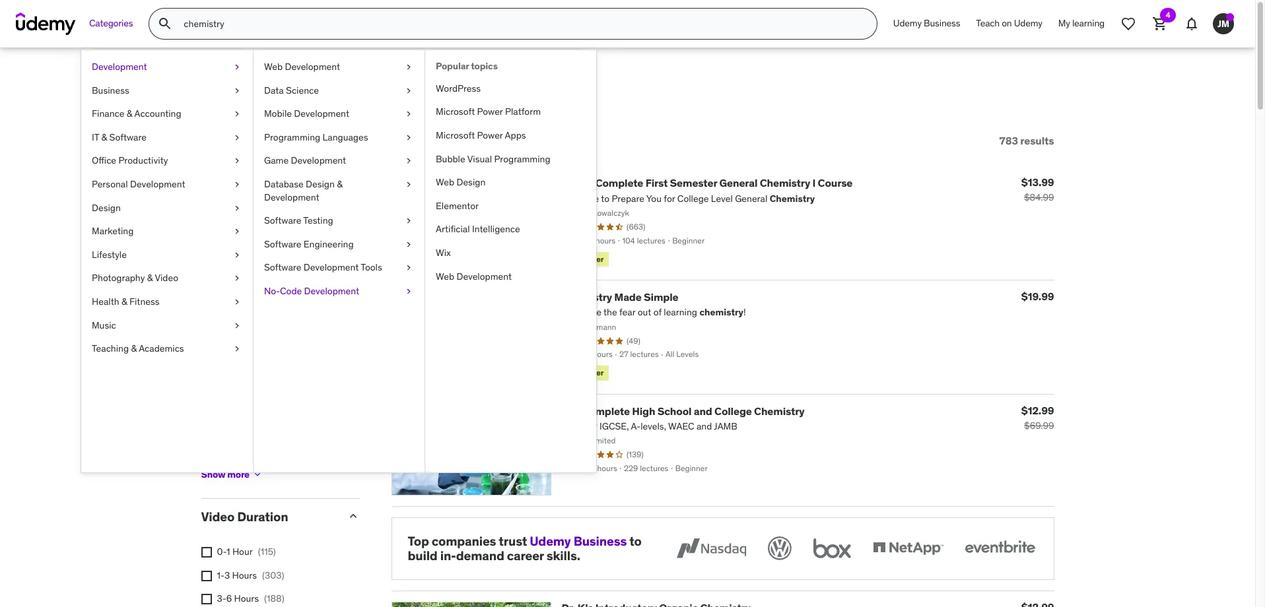 Task type: vqa. For each thing, say whether or not it's contained in the screenshot.
Mobile Development's xsmall icon
yes



Task type: locate. For each thing, give the bounding box(es) containing it.
1 horizontal spatial results
[[1021, 134, 1055, 147]]

783 results for "chemistry"
[[201, 78, 469, 105]]

2 power from the top
[[477, 129, 503, 141]]

finance & accounting
[[92, 108, 181, 120]]

xsmall image inside show more button
[[252, 470, 263, 480]]

elementor
[[436, 200, 479, 212]]

783
[[201, 78, 239, 105], [1000, 134, 1019, 147]]

4 link
[[1145, 8, 1176, 40]]

udemy business link left teach
[[886, 8, 969, 40]]

design down visual
[[457, 176, 486, 188]]

xsmall image for marketing
[[232, 225, 242, 238]]

1 vertical spatial web development link
[[425, 265, 596, 289]]

and
[[694, 405, 713, 418]]

engineering
[[304, 238, 354, 250]]

design link
[[81, 197, 253, 220]]

xsmall image inside programming languages link
[[404, 131, 414, 144]]

in-
[[440, 548, 456, 564]]

xsmall image for personal development
[[232, 178, 242, 191]]

1 power from the top
[[477, 106, 503, 118]]

software testing link
[[254, 209, 425, 233]]

web down the bubble
[[436, 176, 455, 188]]

(684)
[[253, 371, 275, 383]]

& inside database design & development
[[337, 178, 343, 190]]

xsmall image for database design & development
[[404, 178, 414, 191]]

software testing
[[264, 215, 333, 227]]

1 vertical spatial hours
[[234, 593, 259, 605]]

xsmall image left the '3.5'
[[232, 272, 242, 285]]

design for database
[[306, 178, 335, 190]]

0 vertical spatial results
[[244, 78, 312, 105]]

code
[[280, 285, 302, 297]]

teach
[[976, 17, 1000, 29]]

video up '0-'
[[201, 510, 235, 525]]

0 horizontal spatial udemy
[[530, 533, 571, 549]]

business left teach
[[924, 17, 961, 29]]

top companies trust udemy business
[[408, 533, 627, 549]]

2 vertical spatial chemistry
[[754, 405, 805, 418]]

complete
[[596, 177, 644, 190], [582, 405, 630, 418]]

xsmall image left 3.0
[[232, 296, 242, 309]]

microsoft inside "link"
[[436, 129, 475, 141]]

top
[[408, 533, 429, 549]]

first
[[646, 177, 668, 190]]

2 vertical spatial business
[[574, 533, 627, 549]]

& for finance & accounting
[[127, 108, 132, 120]]

1 vertical spatial udemy business link
[[530, 533, 627, 549]]

& right the '3.5'
[[281, 272, 287, 284]]

xsmall image inside game development link
[[404, 155, 414, 168]]

0 horizontal spatial web development link
[[254, 55, 425, 79]]

xsmall image for software testing
[[404, 215, 414, 228]]

1 horizontal spatial 783
[[1000, 134, 1019, 147]]

power down microsoft power platform
[[477, 129, 503, 141]]

& for it & software
[[101, 131, 107, 143]]

0-
[[217, 546, 227, 558]]

xsmall image left web design
[[404, 178, 414, 191]]

783 for 783 results
[[1000, 134, 1019, 147]]

lifestyle link
[[81, 244, 253, 267]]

software down ratings dropdown button
[[264, 215, 301, 227]]

1 horizontal spatial web development
[[436, 271, 512, 282]]

ratings
[[201, 188, 246, 204]]

& right 4.0
[[281, 248, 287, 260]]

tools
[[361, 262, 382, 274]]

notifications image
[[1184, 16, 1200, 32]]

1 vertical spatial web
[[436, 176, 455, 188]]

"chemistry"
[[349, 78, 469, 105]]

udemy
[[894, 17, 922, 29], [1014, 17, 1043, 29], [530, 533, 571, 549]]

xsmall image down filter in the left top of the page
[[232, 178, 242, 191]]

& down game development link
[[337, 178, 343, 190]]

video duration
[[201, 510, 288, 525]]

xsmall image for web development
[[404, 61, 414, 74]]

783 for 783 results for "chemistry"
[[201, 78, 239, 105]]

0 horizontal spatial results
[[244, 78, 312, 105]]

web development down wix at the top
[[436, 271, 512, 282]]

business
[[924, 17, 961, 29], [92, 84, 129, 96], [574, 533, 627, 549]]

xsmall image for music
[[232, 319, 242, 332]]

xsmall image for programming languages
[[404, 131, 414, 144]]

udemy image
[[16, 13, 76, 35]]

microsoft power apps link
[[425, 124, 596, 148]]

1 vertical spatial programming
[[494, 153, 551, 165]]

xsmall image up 'ratings'
[[232, 131, 242, 144]]

microsoft down wordpress
[[436, 106, 475, 118]]

xsmall image left 4.0
[[232, 249, 242, 262]]

business left to
[[574, 533, 627, 549]]

xsmall image inside the design link
[[232, 202, 242, 215]]

& right 'teaching'
[[131, 343, 137, 355]]

& right 3.0
[[281, 295, 287, 307]]

academics
[[139, 343, 184, 355]]

xsmall image inside office productivity link
[[232, 155, 242, 168]]

chemistry made simple
[[562, 291, 679, 304]]

web development up science
[[264, 61, 340, 73]]

photography & video
[[92, 272, 178, 284]]

results for 783 results
[[1021, 134, 1055, 147]]

science
[[286, 84, 319, 96]]

development down database
[[264, 191, 319, 203]]

xsmall image inside music link
[[232, 319, 242, 332]]

business up finance
[[92, 84, 129, 96]]

video down lifestyle link
[[155, 272, 178, 284]]

my
[[1059, 17, 1071, 29]]

testing
[[303, 215, 333, 227]]

1 horizontal spatial programming
[[494, 153, 551, 165]]

chemistry for dr. k's complete first semester general chemistry i course
[[760, 177, 811, 190]]

power up microsoft power apps
[[477, 106, 503, 118]]

no-code development element
[[425, 50, 596, 473]]

udemy business link left to
[[530, 533, 627, 549]]

general
[[720, 177, 758, 190]]

0 vertical spatial complete
[[596, 177, 644, 190]]

xsmall image inside 'software testing' link
[[404, 215, 414, 228]]

Search for anything text field
[[181, 13, 861, 35]]

$84.99
[[1024, 192, 1055, 204]]

chemistry left i
[[760, 177, 811, 190]]

development down office productivity link
[[130, 178, 185, 190]]

mobile development link
[[254, 103, 425, 126]]

development link
[[81, 55, 253, 79]]

up
[[289, 225, 299, 237], [289, 248, 300, 260], [289, 272, 299, 284], [289, 295, 300, 307]]

power for apps
[[477, 129, 503, 141]]

0 vertical spatial video
[[155, 272, 178, 284]]

1 horizontal spatial business
[[574, 533, 627, 549]]

programming
[[264, 131, 320, 143], [494, 153, 551, 165]]

web down wix at the top
[[436, 271, 455, 282]]

0-1 hour (115)
[[217, 546, 276, 558]]

xsmall image left data
[[232, 84, 242, 97]]

hours
[[232, 570, 257, 582], [234, 593, 259, 605]]

xsmall image inside the health & fitness link
[[232, 296, 242, 309]]

xsmall image inside software engineering link
[[404, 238, 414, 251]]

wishlist image
[[1121, 16, 1137, 32]]

simple
[[644, 291, 679, 304]]

complete right the
[[582, 405, 630, 418]]

complete right k's
[[596, 177, 644, 190]]

783 results status
[[1000, 134, 1055, 147]]

xsmall image for development
[[232, 61, 242, 74]]

results up mobile
[[244, 78, 312, 105]]

results inside status
[[1021, 134, 1055, 147]]

0 horizontal spatial design
[[92, 202, 121, 214]]

fitness
[[129, 296, 160, 308]]

hours right 6
[[234, 593, 259, 605]]

show
[[201, 469, 225, 481]]

1 vertical spatial results
[[1021, 134, 1055, 147]]

health
[[92, 296, 119, 308]]

xsmall image for lifestyle
[[232, 249, 242, 262]]

xsmall image inside software development tools link
[[404, 262, 414, 275]]

up left (571)
[[289, 295, 300, 307]]

up up code
[[289, 272, 299, 284]]

xsmall image for design
[[232, 202, 242, 215]]

video
[[155, 272, 178, 284], [201, 510, 235, 525]]

design down game development on the top of page
[[306, 178, 335, 190]]

& right finance
[[127, 108, 132, 120]]

& right 4.5
[[281, 225, 287, 237]]

up up software engineering
[[289, 225, 299, 237]]

chemistry made simple link
[[562, 291, 679, 304]]

xsmall image inside it & software 'link'
[[232, 131, 242, 144]]

high
[[632, 405, 656, 418]]

hours for 1-3 hours
[[232, 570, 257, 582]]

software engineering link
[[254, 233, 425, 257]]

1 horizontal spatial video
[[201, 510, 235, 525]]

no-code development link
[[254, 280, 425, 304]]

0 vertical spatial web development link
[[254, 55, 425, 79]]

up left (464)
[[289, 248, 300, 260]]

0 horizontal spatial video
[[155, 272, 178, 284]]

2 horizontal spatial udemy
[[1014, 17, 1043, 29]]

4
[[1166, 10, 1171, 20]]

software down 4.5
[[264, 238, 301, 250]]

mobile development
[[264, 108, 349, 120]]

database design & development
[[264, 178, 343, 203]]

xsmall image for data science
[[404, 84, 414, 97]]

0 horizontal spatial web development
[[264, 61, 340, 73]]

development down programming languages
[[291, 155, 346, 167]]

web development link up science
[[254, 55, 425, 79]]

1 horizontal spatial design
[[306, 178, 335, 190]]

xsmall image inside 'no-code development' link
[[404, 285, 414, 298]]

xsmall image inside data science link
[[404, 84, 414, 97]]

1 vertical spatial 783
[[1000, 134, 1019, 147]]

demand
[[456, 548, 504, 564]]

chemistry
[[760, 177, 811, 190], [562, 291, 612, 304], [754, 405, 805, 418]]

3.0 & up (571)
[[266, 295, 324, 307]]

microsoft up the bubble
[[436, 129, 475, 141]]

development down for at the top left of page
[[294, 108, 349, 120]]

hours right 3 at the left bottom of the page
[[232, 570, 257, 582]]

xsmall image left wix at the top
[[404, 238, 414, 251]]

xsmall image
[[232, 61, 242, 74], [404, 61, 414, 74], [404, 84, 414, 97], [232, 108, 242, 121], [404, 131, 414, 144], [232, 155, 242, 168], [404, 155, 414, 168], [232, 202, 242, 215], [404, 215, 414, 228], [232, 225, 242, 238], [404, 285, 414, 298], [232, 343, 242, 356], [201, 373, 212, 383], [201, 420, 212, 430], [252, 470, 263, 480], [201, 548, 212, 558], [201, 571, 212, 582], [201, 595, 212, 605]]

0 horizontal spatial programming
[[264, 131, 320, 143]]

3
[[225, 570, 230, 582]]

career
[[507, 548, 544, 564]]

1 microsoft from the top
[[436, 106, 475, 118]]

xsmall image inside marketing link
[[232, 225, 242, 238]]

xsmall image for software engineering
[[404, 238, 414, 251]]

xsmall image inside development link
[[232, 61, 242, 74]]

web up data
[[264, 61, 283, 73]]

xsmall image inside photography & video link
[[232, 272, 242, 285]]

course
[[818, 177, 853, 190]]

xsmall image right tools
[[404, 262, 414, 275]]

0 vertical spatial power
[[477, 106, 503, 118]]

development
[[92, 61, 147, 73], [285, 61, 340, 73], [294, 108, 349, 120], [291, 155, 346, 167], [130, 178, 185, 190], [264, 191, 319, 203], [304, 262, 359, 274], [457, 271, 512, 282], [304, 285, 359, 297]]

1 horizontal spatial udemy
[[894, 17, 922, 29]]

0 horizontal spatial 783
[[201, 78, 239, 105]]

& for teaching & academics
[[131, 343, 137, 355]]

2 horizontal spatial design
[[457, 176, 486, 188]]

3-6 hours (188)
[[217, 593, 284, 605]]

& inside 'link'
[[101, 131, 107, 143]]

0 vertical spatial web
[[264, 61, 283, 73]]

xsmall image inside lifestyle link
[[232, 249, 242, 262]]

design inside database design & development
[[306, 178, 335, 190]]

programming up game development on the top of page
[[264, 131, 320, 143]]

2 vertical spatial web
[[436, 271, 455, 282]]

box image
[[810, 534, 854, 563]]

chemistry left made
[[562, 291, 612, 304]]

design inside web design link
[[457, 176, 486, 188]]

1 horizontal spatial udemy business link
[[886, 8, 969, 40]]

xsmall image for no-code development
[[404, 285, 414, 298]]

jm link
[[1208, 8, 1240, 40]]

1 vertical spatial power
[[477, 129, 503, 141]]

1 vertical spatial video
[[201, 510, 235, 525]]

0 vertical spatial chemistry
[[760, 177, 811, 190]]

bubble visual programming
[[436, 153, 551, 165]]

xsmall image for office productivity
[[232, 155, 242, 168]]

0 horizontal spatial business
[[92, 84, 129, 96]]

1 vertical spatial web development
[[436, 271, 512, 282]]

0 vertical spatial 783
[[201, 78, 239, 105]]

design down the personal
[[92, 202, 121, 214]]

business link
[[81, 79, 253, 103]]

0 vertical spatial hours
[[232, 570, 257, 582]]

xsmall image down "chemistry"
[[404, 108, 414, 121]]

language button
[[201, 335, 336, 350]]

& up fitness
[[147, 272, 153, 284]]

software down 4.0
[[264, 262, 301, 274]]

0 vertical spatial business
[[924, 17, 961, 29]]

1-3 hours (303)
[[217, 570, 284, 582]]

xsmall image up language
[[232, 319, 242, 332]]

software up office productivity
[[109, 131, 147, 143]]

$12.99 $69.99
[[1022, 404, 1055, 432]]

xsmall image inside business link
[[232, 84, 242, 97]]

0 vertical spatial programming
[[264, 131, 320, 143]]

0 vertical spatial microsoft
[[436, 106, 475, 118]]

& for 3.5 & up (541)
[[281, 272, 287, 284]]

results up $13.99
[[1021, 134, 1055, 147]]

1 vertical spatial complete
[[582, 405, 630, 418]]

nasdaq image
[[673, 534, 749, 563]]

xsmall image inside finance & accounting link
[[232, 108, 242, 121]]

on
[[1002, 17, 1012, 29]]

submit search image
[[157, 16, 173, 32]]

xsmall image inside teaching & academics link
[[232, 343, 242, 356]]

chemistry right 'college'
[[754, 405, 805, 418]]

power inside "link"
[[477, 129, 503, 141]]

software for software testing
[[264, 215, 301, 227]]

2 microsoft from the top
[[436, 129, 475, 141]]

& right it
[[101, 131, 107, 143]]

udemy business link
[[886, 8, 969, 40], [530, 533, 627, 549]]

xsmall image inside the mobile development link
[[404, 108, 414, 121]]

web development link down artificial intelligence link
[[425, 265, 596, 289]]

programming down apps
[[494, 153, 551, 165]]

xsmall image inside personal development link
[[232, 178, 242, 191]]

xsmall image inside the "database design & development" link
[[404, 178, 414, 191]]

elementor link
[[425, 195, 596, 218]]

intelligence
[[472, 224, 520, 235]]

xsmall image
[[232, 84, 242, 97], [404, 108, 414, 121], [232, 131, 242, 144], [232, 178, 242, 191], [404, 178, 414, 191], [404, 238, 414, 251], [232, 249, 242, 262], [404, 262, 414, 275], [232, 272, 242, 285], [232, 296, 242, 309], [232, 319, 242, 332], [201, 396, 212, 407], [201, 443, 212, 454]]

productivity
[[118, 155, 168, 167]]

1 vertical spatial microsoft
[[436, 129, 475, 141]]

783 inside 783 results status
[[1000, 134, 1019, 147]]

results
[[244, 78, 312, 105], [1021, 134, 1055, 147]]

& right health
[[121, 296, 127, 308]]



Task type: describe. For each thing, give the bounding box(es) containing it.
783 results
[[1000, 134, 1055, 147]]

languages
[[323, 131, 368, 143]]

music link
[[81, 314, 253, 338]]

development down (464)
[[304, 262, 359, 274]]

college
[[715, 405, 752, 418]]

$12.99
[[1022, 404, 1055, 417]]

popular
[[436, 60, 469, 72]]

português
[[217, 466, 260, 477]]

& for health & fitness
[[121, 296, 127, 308]]

k's
[[578, 177, 593, 190]]

xsmall image for game development
[[404, 155, 414, 168]]

filter
[[226, 134, 251, 147]]

design for web
[[457, 176, 486, 188]]

you have alerts image
[[1227, 13, 1235, 21]]

show more button
[[201, 462, 263, 488]]

microsoft power apps
[[436, 129, 526, 141]]

web design link
[[425, 171, 596, 195]]

no-
[[264, 285, 280, 297]]

xsmall image for mobile development
[[404, 108, 414, 121]]

xsmall image for teaching & academics
[[232, 343, 242, 356]]

xsmall image for finance & accounting
[[232, 108, 242, 121]]

small image
[[346, 510, 360, 523]]

development inside database design & development
[[264, 191, 319, 203]]

microsoft for microsoft power apps
[[436, 129, 475, 141]]

personal
[[92, 178, 128, 190]]

eventbrite image
[[962, 534, 1038, 563]]

0 vertical spatial udemy business link
[[886, 8, 969, 40]]

artificial
[[436, 224, 470, 235]]

software engineering
[[264, 238, 354, 250]]

$69.99
[[1024, 420, 1055, 432]]

3.5 & up (541)
[[266, 272, 324, 284]]

& for photography & video
[[147, 272, 153, 284]]

hours for 3-6 hours
[[234, 593, 259, 605]]

(464)
[[305, 248, 326, 260]]

skills.
[[547, 548, 581, 564]]

topics
[[471, 60, 498, 72]]

trust
[[499, 533, 527, 549]]

semester
[[670, 177, 717, 190]]

wix link
[[425, 242, 596, 265]]

accounting
[[134, 108, 181, 120]]

artificial intelligence link
[[425, 218, 596, 242]]

data science link
[[254, 79, 425, 103]]

development up science
[[285, 61, 340, 73]]

design inside the design link
[[92, 202, 121, 214]]

filter button
[[201, 120, 260, 161]]

software for software engineering
[[264, 238, 301, 250]]

xsmall image left (34)
[[201, 396, 212, 407]]

software development tools
[[264, 262, 382, 274]]

udemy inside udemy business link
[[894, 17, 922, 29]]

ratings button
[[201, 188, 336, 204]]

xsmall image for photography & video
[[232, 272, 242, 285]]

it
[[92, 131, 99, 143]]

up for 3.0 & up
[[289, 295, 300, 307]]

health & fitness link
[[81, 291, 253, 314]]

database design & development link
[[254, 173, 425, 209]]

programming languages link
[[254, 126, 425, 150]]

teach on udemy
[[976, 17, 1043, 29]]

companies
[[432, 533, 496, 549]]

microsoft for microsoft power platform
[[436, 106, 475, 118]]

to build in-demand career skills.
[[408, 533, 642, 564]]

software inside 'link'
[[109, 131, 147, 143]]

dr. k's complete first semester general chemistry i course link
[[562, 177, 853, 190]]

made
[[615, 291, 642, 304]]

it & software link
[[81, 126, 253, 150]]

platform
[[505, 106, 541, 118]]

xsmall image for it & software
[[232, 131, 242, 144]]

teaching & academics
[[92, 343, 184, 355]]

udemy inside teach on udemy link
[[1014, 17, 1043, 29]]

visual
[[467, 153, 492, 165]]

xsmall image up show at left
[[201, 443, 212, 454]]

show more
[[201, 469, 250, 481]]

up for 4.5 & up
[[289, 225, 299, 237]]

(188)
[[264, 593, 284, 605]]

web development inside no-code development element
[[436, 271, 512, 282]]

personal development link
[[81, 173, 253, 197]]

development down (541)
[[304, 285, 359, 297]]

dr.
[[562, 177, 576, 190]]

(541)
[[305, 272, 324, 284]]

xsmall image for show more
[[252, 470, 263, 480]]

wix
[[436, 247, 451, 259]]

software development tools link
[[254, 257, 425, 280]]

finance & accounting link
[[81, 103, 253, 126]]

(571)
[[305, 295, 324, 307]]

categories
[[89, 17, 133, 29]]

up for 4.0 & up
[[289, 248, 300, 260]]

xsmall image for health & fitness
[[232, 296, 242, 309]]

1 vertical spatial chemistry
[[562, 291, 612, 304]]

(115)
[[258, 546, 276, 558]]

power for platform
[[477, 106, 503, 118]]

shopping cart with 4 items image
[[1153, 16, 1169, 32]]

6
[[226, 593, 232, 605]]

categories button
[[81, 8, 141, 40]]

xsmall image for software development tools
[[404, 262, 414, 275]]

volkswagen image
[[765, 534, 794, 563]]

xsmall image for business
[[232, 84, 242, 97]]

3.0
[[266, 295, 279, 307]]

development down categories dropdown button
[[92, 61, 147, 73]]

build
[[408, 548, 438, 564]]

game development link
[[254, 150, 425, 173]]

chemistry for the complete high school and college chemistry
[[754, 405, 805, 418]]

data science
[[264, 84, 319, 96]]

4.0 & up (464)
[[266, 248, 326, 260]]

school
[[658, 405, 692, 418]]

software for software development tools
[[264, 262, 301, 274]]

the complete high school and college chemistry
[[562, 405, 805, 418]]

game
[[264, 155, 289, 167]]

1 vertical spatial business
[[92, 84, 129, 96]]

netapp image
[[870, 534, 946, 563]]

& for 3.0 & up (571)
[[281, 295, 287, 307]]

(272)
[[305, 225, 326, 237]]

programming inside no-code development element
[[494, 153, 551, 165]]

results for 783 results for "chemistry"
[[244, 78, 312, 105]]

$19.99
[[1022, 290, 1055, 303]]

more
[[227, 469, 250, 481]]

up for 3.5 & up
[[289, 272, 299, 284]]

finance
[[92, 108, 124, 120]]

artificial intelligence
[[436, 224, 520, 235]]

3.5
[[266, 272, 279, 284]]

wordpress
[[436, 82, 481, 94]]

teaching
[[92, 343, 129, 355]]

0 vertical spatial web development
[[264, 61, 340, 73]]

data
[[264, 84, 284, 96]]

& for 4.0 & up (464)
[[281, 248, 287, 260]]

it & software
[[92, 131, 147, 143]]

video duration button
[[201, 510, 336, 525]]

0 horizontal spatial udemy business link
[[530, 533, 627, 549]]

development down wix link on the left of the page
[[457, 271, 512, 282]]

2 horizontal spatial business
[[924, 17, 961, 29]]

1 horizontal spatial web development link
[[425, 265, 596, 289]]

bubble
[[436, 153, 465, 165]]

personal development
[[92, 178, 185, 190]]

office productivity link
[[81, 150, 253, 173]]

to
[[630, 533, 642, 549]]

the complete high school and college chemistry link
[[562, 405, 805, 418]]

& for 4.5 & up (272)
[[281, 225, 287, 237]]



